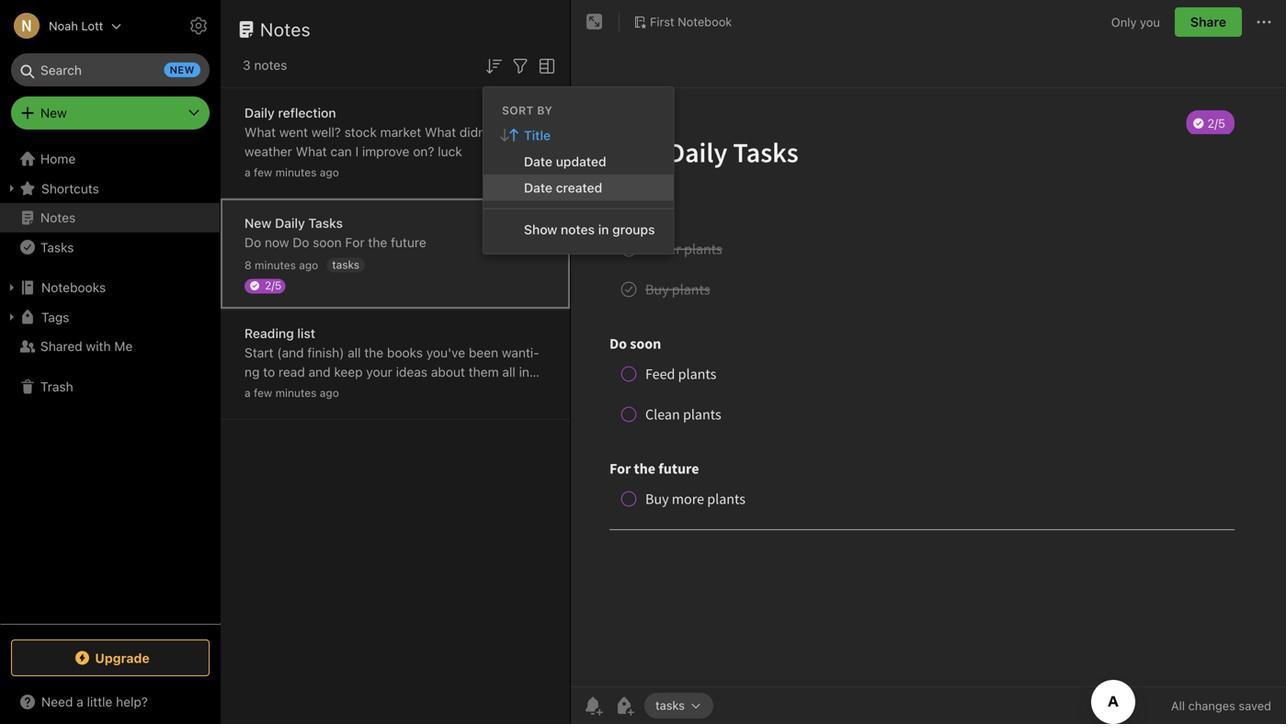 Task type: vqa. For each thing, say whether or not it's contained in the screenshot.
SHOW NOTES IN GROUPS
yes



Task type: locate. For each thing, give the bounding box(es) containing it.
reflection
[[278, 105, 336, 120]]

0 vertical spatial in
[[598, 222, 609, 237]]

your
[[366, 365, 393, 380]]

0 vertical spatial date
[[524, 154, 553, 169]]

0 horizontal spatial tasks
[[332, 258, 360, 271]]

1 horizontal spatial notes
[[260, 18, 311, 40]]

1 vertical spatial new
[[245, 216, 272, 231]]

in inside reading list start (and finish) all the books you've been wanti ng to read and keep your ideas about them all in one place. tip: if you're reading a physical book, take pictu...
[[519, 365, 530, 380]]

ago for what went well? stock market what didn't go well? weather what can i improve on? luck
[[320, 166, 339, 179]]

tip:
[[309, 384, 332, 399]]

2 date from the top
[[524, 180, 553, 195]]

notebook
[[678, 15, 732, 29]]

8 minutes ago
[[245, 259, 318, 272]]

Sort options field
[[483, 53, 505, 77]]

add a reminder image
[[582, 695, 604, 717]]

0 horizontal spatial notes
[[40, 210, 76, 225]]

expand note image
[[584, 11, 606, 33]]

noah lott
[[49, 19, 103, 33]]

tasks down for
[[332, 258, 360, 271]]

what down went
[[296, 144, 327, 159]]

0 horizontal spatial notes
[[254, 57, 287, 73]]

tasks Tag actions field
[[685, 700, 703, 713]]

0 horizontal spatial tasks
[[40, 240, 74, 255]]

1 vertical spatial in
[[519, 365, 530, 380]]

new up home
[[40, 105, 67, 120]]

well?
[[312, 125, 341, 140], [516, 125, 546, 140]]

do now do soon for the future
[[245, 235, 427, 250]]

ago down can
[[320, 166, 339, 179]]

1 vertical spatial ago
[[299, 259, 318, 272]]

notebooks
[[41, 280, 106, 295]]

notes
[[260, 18, 311, 40], [40, 210, 76, 225]]

daily up 'now'
[[275, 216, 305, 231]]

1 horizontal spatial all
[[503, 365, 516, 380]]

the
[[368, 235, 387, 250], [364, 345, 384, 361]]

future
[[391, 235, 427, 250]]

expand notebooks image
[[5, 281, 19, 295]]

well? down sort by
[[516, 125, 546, 140]]

date updated link
[[484, 148, 674, 175]]

date inside date created link
[[524, 180, 553, 195]]

ago down and
[[320, 387, 339, 400]]

date inside date updated link
[[524, 154, 553, 169]]

1 horizontal spatial new
[[245, 216, 272, 231]]

settings image
[[188, 15, 210, 37]]

daily
[[245, 105, 275, 120], [275, 216, 305, 231]]

few down 'weather'
[[254, 166, 272, 179]]

minutes for what went well? stock market what didn't go well? weather what can i improve on? luck
[[276, 166, 317, 179]]

0 vertical spatial new
[[40, 105, 67, 120]]

take
[[245, 403, 270, 418]]

tasks up notebooks
[[40, 240, 74, 255]]

all up book,
[[503, 365, 516, 380]]

0 horizontal spatial well?
[[312, 125, 341, 140]]

sort
[[502, 104, 534, 117]]

a few minutes ago down 'weather'
[[245, 166, 339, 179]]

i
[[356, 144, 359, 159]]

1 horizontal spatial do
[[293, 235, 309, 250]]

0 horizontal spatial new
[[40, 105, 67, 120]]

1 date from the top
[[524, 154, 553, 169]]

1 vertical spatial a few minutes ago
[[245, 387, 339, 400]]

new
[[40, 105, 67, 120], [245, 216, 272, 231]]

in left groups
[[598, 222, 609, 237]]

few up take
[[254, 387, 272, 400]]

minutes down 'weather'
[[276, 166, 317, 179]]

2 a few minutes ago from the top
[[245, 387, 339, 400]]

0 horizontal spatial all
[[348, 345, 361, 361]]

1 horizontal spatial tasks
[[656, 699, 685, 713]]

do
[[245, 235, 261, 250], [293, 235, 309, 250]]

1 vertical spatial the
[[364, 345, 384, 361]]

new for new
[[40, 105, 67, 120]]

minutes for start (and finish) all the books you've been wanti ng to read and keep your ideas about them all in one place. tip: if you're reading a physical book, take pictu...
[[276, 387, 317, 400]]

date for date created
[[524, 180, 553, 195]]

1 vertical spatial tasks
[[40, 240, 74, 255]]

note window element
[[571, 0, 1287, 725]]

More actions field
[[1254, 7, 1276, 37]]

daily up 'weather'
[[245, 105, 275, 120]]

date created menu item
[[484, 175, 674, 201]]

new up 'now'
[[245, 216, 272, 231]]

1 horizontal spatial well?
[[516, 125, 546, 140]]

all
[[348, 345, 361, 361], [503, 365, 516, 380]]

minutes up 2/5
[[255, 259, 296, 272]]

need a little help?
[[41, 695, 148, 710]]

2 vertical spatial minutes
[[276, 387, 317, 400]]

show notes in groups link
[[484, 216, 674, 243]]

shared with me
[[40, 339, 133, 354]]

shared
[[40, 339, 83, 354]]

0 horizontal spatial what
[[245, 125, 276, 140]]

the right for
[[368, 235, 387, 250]]

in down wanti
[[519, 365, 530, 380]]

ago
[[320, 166, 339, 179], [299, 259, 318, 272], [320, 387, 339, 400]]

ng
[[245, 345, 540, 380]]

tasks up soon
[[309, 216, 343, 231]]

title
[[524, 128, 551, 143]]

1 horizontal spatial tasks
[[309, 216, 343, 231]]

home link
[[0, 144, 221, 174]]

1 vertical spatial date
[[524, 180, 553, 195]]

0 vertical spatial all
[[348, 345, 361, 361]]

you've
[[427, 345, 466, 361]]

2 vertical spatial ago
[[320, 387, 339, 400]]

tasks inside tasks button
[[656, 699, 685, 713]]

0 vertical spatial few
[[254, 166, 272, 179]]

0 vertical spatial a few minutes ago
[[245, 166, 339, 179]]

0 vertical spatial minutes
[[276, 166, 317, 179]]

reading
[[387, 384, 432, 399]]

start
[[245, 345, 274, 361]]

do down new daily tasks
[[293, 235, 309, 250]]

a few minutes ago up pictu...
[[245, 387, 339, 400]]

what up luck
[[425, 125, 456, 140]]

read
[[279, 365, 305, 380]]

list
[[297, 326, 316, 341]]

tasks inside button
[[40, 240, 74, 255]]

me
[[114, 339, 133, 354]]

all up keep
[[348, 345, 361, 361]]

1 horizontal spatial daily
[[275, 216, 305, 231]]

0 vertical spatial notes
[[254, 57, 287, 73]]

groups
[[613, 222, 655, 237]]

help?
[[116, 695, 148, 710]]

reading
[[245, 326, 294, 341]]

new for new daily tasks
[[245, 216, 272, 231]]

a down 'weather'
[[245, 166, 251, 179]]

a
[[245, 166, 251, 179], [435, 384, 442, 399], [245, 387, 251, 400], [76, 695, 83, 710]]

0 horizontal spatial daily
[[245, 105, 275, 120]]

0 vertical spatial notes
[[260, 18, 311, 40]]

1 vertical spatial notes
[[561, 222, 595, 237]]

0 horizontal spatial in
[[519, 365, 530, 380]]

few
[[254, 166, 272, 179], [254, 387, 272, 400]]

1 horizontal spatial in
[[598, 222, 609, 237]]

0 horizontal spatial do
[[245, 235, 261, 250]]

keep
[[334, 365, 363, 380]]

sort by
[[502, 104, 553, 117]]

0 vertical spatial the
[[368, 235, 387, 250]]

notes inside dropdown list menu
[[561, 222, 595, 237]]

1 vertical spatial tasks
[[656, 699, 685, 713]]

do up 8 on the left of page
[[245, 235, 261, 250]]

a few minutes ago for what went well? stock market what didn't go well? weather what can i improve on? luck
[[245, 166, 339, 179]]

new inside popup button
[[40, 105, 67, 120]]

a down about
[[435, 384, 442, 399]]

the up your
[[364, 345, 384, 361]]

1 a few minutes ago from the top
[[245, 166, 339, 179]]

tasks right add tag image
[[656, 699, 685, 713]]

date down the title
[[524, 154, 553, 169]]

tree
[[0, 144, 221, 624]]

well? up can
[[312, 125, 341, 140]]

ago down soon
[[299, 259, 318, 272]]

WHAT'S NEW field
[[0, 688, 221, 717]]

expand tags image
[[5, 310, 19, 325]]

1 well? from the left
[[312, 125, 341, 140]]

on?
[[413, 144, 435, 159]]

1 vertical spatial all
[[503, 365, 516, 380]]

0 vertical spatial ago
[[320, 166, 339, 179]]

you're
[[347, 384, 384, 399]]

minutes up pictu...
[[276, 387, 317, 400]]

1 horizontal spatial notes
[[561, 222, 595, 237]]

to
[[263, 365, 275, 380]]

click to collapse image
[[214, 691, 228, 713]]

1 vertical spatial few
[[254, 387, 272, 400]]

created
[[556, 180, 603, 195]]

date
[[524, 154, 553, 169], [524, 180, 553, 195]]

by
[[537, 104, 553, 117]]

date updated
[[524, 154, 607, 169]]

Note Editor text field
[[571, 88, 1287, 687]]

one
[[245, 384, 267, 399]]

go
[[497, 125, 513, 140]]

tasks button
[[645, 694, 714, 719]]

a up take
[[245, 387, 251, 400]]

improve
[[362, 144, 410, 159]]

ago for start (and finish) all the books you've been wanti ng to read and keep your ideas about them all in one place. tip: if you're reading a physical book, take pictu...
[[320, 387, 339, 400]]

notes up the 3 notes
[[260, 18, 311, 40]]

date down date updated
[[524, 180, 553, 195]]

what up 'weather'
[[245, 125, 276, 140]]

notes down shortcuts
[[40, 210, 76, 225]]

2 few from the top
[[254, 387, 272, 400]]

notes right 3
[[254, 57, 287, 73]]

1 few from the top
[[254, 166, 272, 179]]

what
[[245, 125, 276, 140], [425, 125, 456, 140], [296, 144, 327, 159]]

all
[[1172, 699, 1186, 713]]

in inside dropdown list menu
[[598, 222, 609, 237]]

date created link
[[484, 175, 674, 201]]

1 vertical spatial notes
[[40, 210, 76, 225]]

0 vertical spatial daily
[[245, 105, 275, 120]]

tasks
[[332, 258, 360, 271], [656, 699, 685, 713]]

a left little at the left of page
[[76, 695, 83, 710]]

book,
[[497, 384, 531, 399]]

0 vertical spatial tasks
[[332, 258, 360, 271]]

Add filters field
[[510, 53, 532, 77]]

notes right show
[[561, 222, 595, 237]]

share
[[1191, 14, 1227, 29]]



Task type: describe. For each thing, give the bounding box(es) containing it.
date created
[[524, 180, 603, 195]]

few for start (and finish) all the books you've been wanti ng to read and keep your ideas about them all in one place. tip: if you're reading a physical book, take pictu...
[[254, 387, 272, 400]]

the inside reading list start (and finish) all the books you've been wanti ng to read and keep your ideas about them all in one place. tip: if you're reading a physical book, take pictu...
[[364, 345, 384, 361]]

show notes in groups
[[524, 222, 655, 237]]

more actions image
[[1254, 11, 1276, 33]]

changes
[[1189, 699, 1236, 713]]

what went well? stock market what didn't go well? weather what can i improve on? luck
[[245, 125, 546, 159]]

shortcuts
[[41, 181, 99, 196]]

can
[[331, 144, 352, 159]]

only you
[[1112, 15, 1161, 29]]

pictu...
[[273, 403, 314, 418]]

upgrade button
[[11, 640, 210, 677]]

first
[[650, 15, 675, 29]]

you
[[1141, 15, 1161, 29]]

0 vertical spatial tasks
[[309, 216, 343, 231]]

lott
[[81, 19, 103, 33]]

and
[[309, 365, 331, 380]]

2 do from the left
[[293, 235, 309, 250]]

saved
[[1239, 699, 1272, 713]]

tags
[[41, 310, 69, 325]]

a inside field
[[76, 695, 83, 710]]

first notebook
[[650, 15, 732, 29]]

place.
[[270, 384, 306, 399]]

date for date updated
[[524, 154, 553, 169]]

for
[[345, 235, 365, 250]]

didn't
[[460, 125, 494, 140]]

weather
[[245, 144, 292, 159]]

show
[[524, 222, 558, 237]]

(and
[[277, 345, 304, 361]]

2 horizontal spatial what
[[425, 125, 456, 140]]

View options field
[[532, 53, 558, 77]]

all changes saved
[[1172, 699, 1272, 713]]

ideas
[[396, 365, 428, 380]]

notes link
[[0, 203, 220, 233]]

a few minutes ago for start (and finish) all the books you've been wanti ng to read and keep your ideas about them all in one place. tip: if you're reading a physical book, take pictu...
[[245, 387, 339, 400]]

1 vertical spatial daily
[[275, 216, 305, 231]]

daily reflection
[[245, 105, 336, 120]]

luck
[[438, 144, 462, 159]]

8
[[245, 259, 252, 272]]

trash link
[[0, 373, 220, 402]]

updated
[[556, 154, 607, 169]]

new daily tasks
[[245, 216, 343, 231]]

shortcuts button
[[0, 174, 220, 203]]

tree containing home
[[0, 144, 221, 624]]

soon
[[313, 235, 342, 250]]

been
[[469, 345, 499, 361]]

dropdown list menu
[[484, 122, 674, 243]]

new button
[[11, 97, 210, 130]]

2/5
[[265, 279, 282, 292]]

market
[[380, 125, 422, 140]]

3 notes
[[243, 57, 287, 73]]

1 horizontal spatial what
[[296, 144, 327, 159]]

title link
[[484, 122, 674, 148]]

went
[[279, 125, 308, 140]]

noah
[[49, 19, 78, 33]]

1 do from the left
[[245, 235, 261, 250]]

add filters image
[[510, 55, 532, 77]]

new
[[170, 64, 195, 76]]

if
[[335, 384, 343, 399]]

new search field
[[24, 53, 201, 86]]

home
[[40, 151, 76, 166]]

Search text field
[[24, 53, 197, 86]]

now
[[265, 235, 289, 250]]

3
[[243, 57, 251, 73]]

tasks button
[[0, 233, 220, 262]]

stock
[[345, 125, 377, 140]]

notes for show
[[561, 222, 595, 237]]

with
[[86, 339, 111, 354]]

first notebook button
[[627, 9, 739, 35]]

little
[[87, 695, 113, 710]]

trash
[[40, 379, 73, 395]]

only
[[1112, 15, 1137, 29]]

few for what went well? stock market what didn't go well? weather what can i improve on? luck
[[254, 166, 272, 179]]

shared with me link
[[0, 332, 220, 361]]

tags button
[[0, 303, 220, 332]]

wanti
[[502, 345, 540, 361]]

2 well? from the left
[[516, 125, 546, 140]]

books
[[387, 345, 423, 361]]

reading list start (and finish) all the books you've been wanti ng to read and keep your ideas about them all in one place. tip: if you're reading a physical book, take pictu...
[[245, 326, 540, 418]]

need
[[41, 695, 73, 710]]

them
[[469, 365, 499, 380]]

share button
[[1175, 7, 1243, 37]]

notes for 3
[[254, 57, 287, 73]]

Account field
[[0, 7, 122, 44]]

1 vertical spatial minutes
[[255, 259, 296, 272]]

about
[[431, 365, 465, 380]]

upgrade
[[95, 651, 150, 666]]

add tag image
[[613, 695, 636, 717]]

a inside reading list start (and finish) all the books you've been wanti ng to read and keep your ideas about them all in one place. tip: if you're reading a physical book, take pictu...
[[435, 384, 442, 399]]

physical
[[446, 384, 494, 399]]



